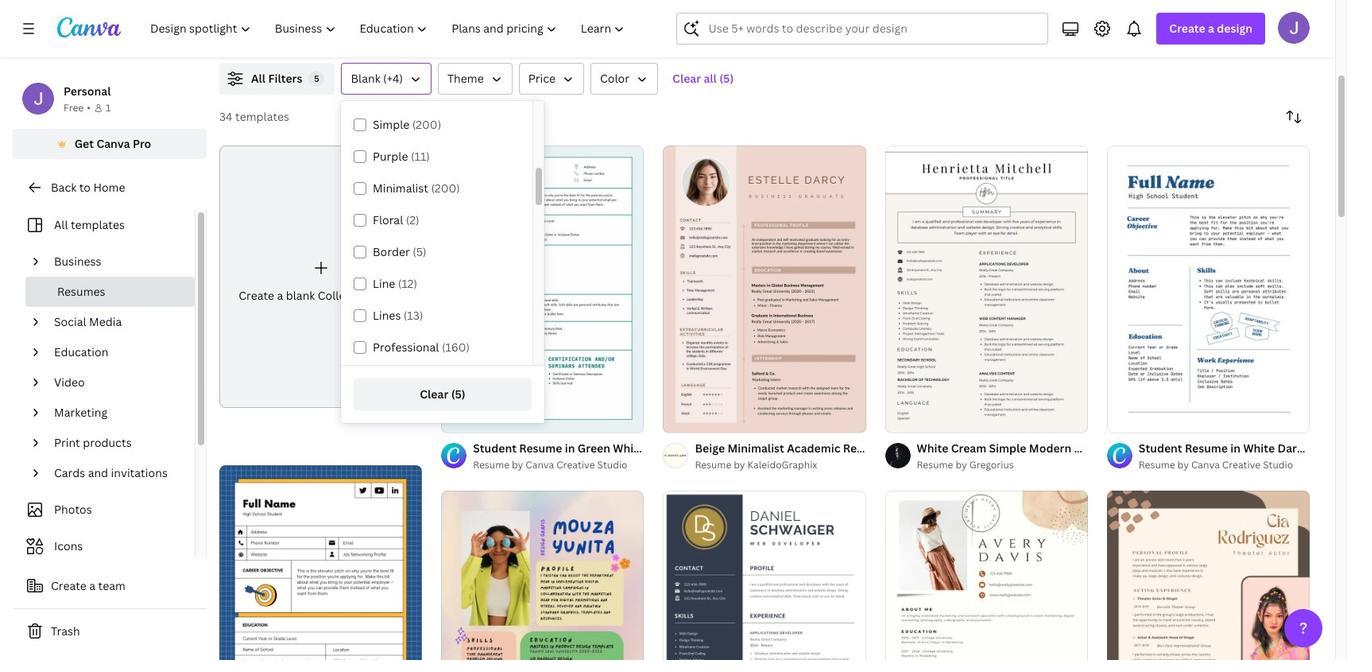 Task type: describe. For each thing, give the bounding box(es) containing it.
back to home
[[51, 180, 125, 195]]

business inside white cream simple modern business cv resume resume by gregorius
[[1075, 441, 1123, 456]]

of
[[1125, 414, 1134, 425]]

resume by kaleidographix link
[[695, 457, 866, 473]]

resumes
[[57, 284, 105, 299]]

5
[[314, 72, 319, 84]]

1 for 1
[[106, 101, 111, 115]]

blank
[[351, 71, 381, 86]]

theme
[[448, 71, 484, 86]]

1 of 2
[[1119, 414, 1141, 425]]

Search search field
[[709, 14, 1039, 44]]

a for blank
[[277, 288, 283, 303]]

minimalist inside beige minimalist academic resume resume by kaleidographix
[[728, 441, 785, 456]]

blue
[[1306, 441, 1331, 456]]

blank (+4) button
[[341, 63, 432, 95]]

kaleidographix
[[748, 458, 818, 472]]

a for team
[[89, 578, 96, 593]]

34 templates
[[219, 109, 289, 124]]

gregorius
[[970, 458, 1014, 472]]

cards and invitations link
[[48, 458, 185, 488]]

to
[[79, 180, 91, 195]]

video link
[[48, 367, 185, 398]]

clear (5) button
[[354, 379, 532, 410]]

a for design
[[1209, 21, 1215, 36]]

floral
[[373, 212, 403, 227]]

line
[[373, 276, 396, 291]]

back
[[51, 180, 77, 195]]

filters
[[268, 71, 303, 86]]

color
[[600, 71, 630, 86]]

0 vertical spatial minimalist
[[373, 181, 429, 196]]

top level navigation element
[[140, 13, 639, 45]]

(12)
[[398, 276, 418, 291]]

purple
[[373, 149, 408, 164]]

2
[[1136, 414, 1141, 425]]

white cream simple modern business cv resume resume by gregorius
[[917, 441, 1186, 472]]

cream
[[952, 441, 987, 456]]

(11)
[[411, 149, 430, 164]]

college
[[318, 288, 358, 303]]

templates for 34 templates
[[235, 109, 289, 124]]

team
[[98, 578, 126, 593]]

(13)
[[404, 308, 423, 323]]

create for create a team
[[51, 578, 87, 593]]

photos
[[54, 502, 92, 517]]

create a team button
[[13, 570, 207, 602]]

dark
[[1278, 441, 1304, 456]]

create a blank college resume element
[[219, 146, 422, 408]]

brown nude aesthetic abstract actor art resume image
[[1108, 491, 1310, 660]]

border (5)
[[373, 244, 427, 259]]

white cream simple modern business cv resume image
[[886, 146, 1088, 432]]

(2)
[[406, 212, 419, 227]]

(5) for clear (5)
[[451, 386, 466, 402]]

photos link
[[22, 495, 185, 525]]

(5) for border (5)
[[413, 244, 427, 259]]

create a design button
[[1157, 13, 1266, 45]]

0 vertical spatial simple
[[373, 117, 410, 132]]

jacob simon image
[[1279, 12, 1310, 44]]

cv
[[1125, 441, 1141, 456]]

trash link
[[13, 615, 207, 647]]

social
[[54, 314, 86, 329]]

34
[[219, 109, 233, 124]]

design
[[1218, 21, 1253, 36]]

create a design
[[1170, 21, 1253, 36]]

professional
[[373, 340, 439, 355]]

clear for clear (5)
[[420, 386, 449, 402]]

resume by gregorius link
[[917, 457, 1088, 473]]

get
[[74, 136, 94, 151]]

white inside student resume in green white lined style resume by canva creative studio
[[613, 441, 645, 456]]

floral (2)
[[373, 212, 419, 227]]

studio for dark
[[1264, 458, 1294, 472]]

icons link
[[22, 531, 185, 561]]

icons
[[54, 538, 83, 553]]

beige minimalist academic resume resume by kaleidographix
[[695, 441, 887, 472]]

theme button
[[438, 63, 513, 95]]

canva for student resume in white dark blue lin
[[1192, 458, 1220, 472]]

create a blank college resume
[[239, 288, 403, 303]]

all for all filters
[[251, 71, 266, 86]]

border
[[373, 244, 410, 259]]

marketing link
[[48, 398, 185, 428]]

marketing
[[54, 405, 107, 420]]

cards and invitations
[[54, 465, 168, 480]]

blank (+4)
[[351, 71, 403, 86]]

lines (13)
[[373, 308, 423, 323]]

creative for white
[[1223, 458, 1261, 472]]

1 for 1 of 2
[[1119, 414, 1123, 425]]

education link
[[48, 337, 185, 367]]

•
[[87, 101, 91, 115]]

in for green
[[565, 441, 575, 456]]

price
[[529, 71, 556, 86]]

lin
[[1333, 441, 1348, 456]]

(5) inside button
[[720, 71, 734, 86]]

social media link
[[48, 307, 185, 337]]

video
[[54, 375, 85, 390]]



Task type: locate. For each thing, give the bounding box(es) containing it.
clear (5)
[[420, 386, 466, 402]]

2 studio from the left
[[1264, 458, 1294, 472]]

by inside student resume in white dark blue lin resume by canva creative studio
[[1178, 458, 1190, 472]]

color button
[[591, 63, 658, 95]]

by down student resume in green white lined style link
[[512, 458, 524, 472]]

products
[[83, 435, 132, 450]]

in inside student resume in green white lined style resume by canva creative studio
[[565, 441, 575, 456]]

2 by from the left
[[734, 458, 746, 472]]

clear all (5)
[[673, 71, 734, 86]]

1 by from the left
[[512, 458, 524, 472]]

1 horizontal spatial resume by canva creative studio link
[[1139, 457, 1310, 473]]

business up resumes
[[54, 254, 101, 269]]

0 horizontal spatial white
[[613, 441, 645, 456]]

(5) inside button
[[451, 386, 466, 402]]

student inside student resume in white dark blue lin resume by canva creative studio
[[1139, 441, 1183, 456]]

0 horizontal spatial minimalist
[[373, 181, 429, 196]]

1 horizontal spatial minimalist
[[728, 441, 785, 456]]

all filters
[[251, 71, 303, 86]]

free
[[64, 101, 84, 115]]

student resume in dark blue white yellow lined style image
[[219, 466, 422, 660]]

business inside business 'link'
[[54, 254, 101, 269]]

create inside create a design dropdown button
[[1170, 21, 1206, 36]]

(200) for simple (200)
[[412, 117, 441, 132]]

2 vertical spatial (5)
[[451, 386, 466, 402]]

0 horizontal spatial business
[[54, 254, 101, 269]]

student resume in green white lined style resume by canva creative studio
[[473, 441, 708, 472]]

create inside create a team button
[[51, 578, 87, 593]]

simple up resume by gregorius link
[[990, 441, 1027, 456]]

1 creative from the left
[[557, 458, 595, 472]]

creative
[[557, 458, 595, 472], [1223, 458, 1261, 472]]

create a blank college resume link
[[219, 146, 422, 408]]

(5) right the border
[[413, 244, 427, 259]]

back to home link
[[13, 172, 207, 204]]

1 vertical spatial all
[[54, 217, 68, 232]]

simple
[[373, 117, 410, 132], [990, 441, 1027, 456]]

0 horizontal spatial 1
[[106, 101, 111, 115]]

1 vertical spatial clear
[[420, 386, 449, 402]]

all templates
[[54, 217, 125, 232]]

0 horizontal spatial a
[[89, 578, 96, 593]]

(5) right all
[[720, 71, 734, 86]]

canva for student resume in green white lined style
[[526, 458, 554, 472]]

business link
[[48, 247, 185, 277]]

by for white cream simple modern business cv resume
[[956, 458, 968, 472]]

2 white from the left
[[917, 441, 949, 456]]

price button
[[519, 63, 584, 95]]

all inside "link"
[[54, 217, 68, 232]]

0 horizontal spatial all
[[54, 217, 68, 232]]

in
[[565, 441, 575, 456], [1231, 441, 1241, 456]]

create left blank
[[239, 288, 274, 303]]

colorful pastel minimalist cute note resume image
[[441, 491, 644, 660]]

0 horizontal spatial student
[[473, 441, 517, 456]]

resume by canva creative studio link down dark
[[1139, 457, 1310, 473]]

social media
[[54, 314, 122, 329]]

2 student from the left
[[1139, 441, 1183, 456]]

2 horizontal spatial white
[[1244, 441, 1276, 456]]

abstract organic resume image
[[886, 491, 1088, 660]]

line (12)
[[373, 276, 418, 291]]

a left blank
[[277, 288, 283, 303]]

print
[[54, 435, 80, 450]]

templates for all templates
[[71, 217, 125, 232]]

1
[[106, 101, 111, 115], [1119, 414, 1123, 425]]

invitations
[[111, 465, 168, 480]]

create for create a design
[[1170, 21, 1206, 36]]

in inside student resume in white dark blue lin resume by canva creative studio
[[1231, 441, 1241, 456]]

a left team
[[89, 578, 96, 593]]

3 white from the left
[[1244, 441, 1276, 456]]

print products
[[54, 435, 132, 450]]

1 right the •
[[106, 101, 111, 115]]

clear inside button
[[673, 71, 701, 86]]

0 vertical spatial templates
[[235, 109, 289, 124]]

1 white from the left
[[613, 441, 645, 456]]

simple inside white cream simple modern business cv resume resume by gregorius
[[990, 441, 1027, 456]]

0 horizontal spatial studio
[[598, 458, 628, 472]]

(5) down (160)
[[451, 386, 466, 402]]

4 by from the left
[[1178, 458, 1190, 472]]

resume by canva creative studio link for green
[[473, 457, 644, 473]]

minimalist down "purple (11)"
[[373, 181, 429, 196]]

by down student resume in white dark blue lin link
[[1178, 458, 1190, 472]]

resume
[[361, 288, 403, 303], [520, 441, 563, 456], [844, 441, 887, 456], [1143, 441, 1186, 456], [1186, 441, 1229, 456], [473, 458, 510, 472], [695, 458, 732, 472], [917, 458, 954, 472], [1139, 458, 1176, 472]]

(+4)
[[383, 71, 403, 86]]

student for student resume in green white lined style
[[473, 441, 517, 456]]

minimalist up 'resume by kaleidographix' link
[[728, 441, 785, 456]]

creative down student resume in white dark blue lin link
[[1223, 458, 1261, 472]]

studio inside student resume in white dark blue lin resume by canva creative studio
[[1264, 458, 1294, 472]]

1 horizontal spatial canva
[[526, 458, 554, 472]]

student resume in white dark blue lined style image
[[1108, 146, 1310, 432]]

college resume templates image
[[971, 0, 1310, 44]]

by for student resume in green white lined style
[[512, 458, 524, 472]]

clear inside button
[[420, 386, 449, 402]]

get canva pro button
[[13, 129, 207, 159]]

2 horizontal spatial canva
[[1192, 458, 1220, 472]]

in for white
[[1231, 441, 1241, 456]]

gray gold clean cv resume image
[[664, 491, 866, 660]]

2 vertical spatial a
[[89, 578, 96, 593]]

cards
[[54, 465, 85, 480]]

clear left all
[[673, 71, 701, 86]]

2 in from the left
[[1231, 441, 1241, 456]]

by inside white cream simple modern business cv resume resume by gregorius
[[956, 458, 968, 472]]

2 resume by canva creative studio link from the left
[[1139, 457, 1310, 473]]

all templates link
[[22, 210, 185, 240]]

white inside white cream simple modern business cv resume resume by gregorius
[[917, 441, 949, 456]]

studio inside student resume in green white lined style resume by canva creative studio
[[598, 458, 628, 472]]

0 horizontal spatial simple
[[373, 117, 410, 132]]

create for create a blank college resume
[[239, 288, 274, 303]]

simple up purple
[[373, 117, 410, 132]]

green
[[578, 441, 611, 456]]

2 vertical spatial create
[[51, 578, 87, 593]]

1 horizontal spatial 1
[[1119, 414, 1123, 425]]

1 vertical spatial (5)
[[413, 244, 427, 259]]

style
[[680, 441, 708, 456]]

templates right 34
[[235, 109, 289, 124]]

1 horizontal spatial a
[[277, 288, 283, 303]]

beige minimalist academic resume image
[[664, 146, 866, 432]]

canva inside student resume in white dark blue lin resume by canva creative studio
[[1192, 458, 1220, 472]]

a left design
[[1209, 21, 1215, 36]]

business left the cv
[[1075, 441, 1123, 456]]

0 horizontal spatial canva
[[97, 136, 130, 151]]

0 horizontal spatial templates
[[71, 217, 125, 232]]

a inside button
[[89, 578, 96, 593]]

0 vertical spatial a
[[1209, 21, 1215, 36]]

student resume in green white lined style image
[[441, 146, 644, 432]]

2 horizontal spatial create
[[1170, 21, 1206, 36]]

creative down student resume in green white lined style link
[[557, 458, 595, 472]]

1 vertical spatial minimalist
[[728, 441, 785, 456]]

all
[[704, 71, 717, 86]]

2 creative from the left
[[1223, 458, 1261, 472]]

lined
[[648, 441, 678, 456]]

1 resume by canva creative studio link from the left
[[473, 457, 644, 473]]

1 horizontal spatial all
[[251, 71, 266, 86]]

1 horizontal spatial simple
[[990, 441, 1027, 456]]

create left design
[[1170, 21, 1206, 36]]

1 horizontal spatial create
[[239, 288, 274, 303]]

0 horizontal spatial clear
[[420, 386, 449, 402]]

home
[[93, 180, 125, 195]]

1 vertical spatial create
[[239, 288, 274, 303]]

1 horizontal spatial clear
[[673, 71, 701, 86]]

0 vertical spatial (5)
[[720, 71, 734, 86]]

free •
[[64, 101, 91, 115]]

and
[[88, 465, 108, 480]]

2 horizontal spatial a
[[1209, 21, 1215, 36]]

creative inside student resume in green white lined style resume by canva creative studio
[[557, 458, 595, 472]]

1 horizontal spatial student
[[1139, 441, 1183, 456]]

templates inside "link"
[[71, 217, 125, 232]]

5 filter options selected element
[[309, 71, 325, 87]]

all
[[251, 71, 266, 86], [54, 217, 68, 232]]

a inside dropdown button
[[1209, 21, 1215, 36]]

by
[[512, 458, 524, 472], [734, 458, 746, 472], [956, 458, 968, 472], [1178, 458, 1190, 472]]

purple (11)
[[373, 149, 430, 164]]

by down cream
[[956, 458, 968, 472]]

beige
[[695, 441, 725, 456]]

in left dark
[[1231, 441, 1241, 456]]

1 horizontal spatial (5)
[[451, 386, 466, 402]]

create inside create a blank college resume element
[[239, 288, 274, 303]]

white left cream
[[917, 441, 949, 456]]

canva inside student resume in green white lined style resume by canva creative studio
[[526, 458, 554, 472]]

get canva pro
[[74, 136, 151, 151]]

student inside student resume in green white lined style resume by canva creative studio
[[473, 441, 517, 456]]

white cream simple modern business cv resume link
[[917, 440, 1186, 457]]

canva down student resume in white dark blue lin link
[[1192, 458, 1220, 472]]

studio down dark
[[1264, 458, 1294, 472]]

studio for white
[[598, 458, 628, 472]]

clear down professional (160)
[[420, 386, 449, 402]]

0 vertical spatial clear
[[673, 71, 701, 86]]

0 vertical spatial (200)
[[412, 117, 441, 132]]

student resume in white dark blue lin resume by canva creative studio
[[1139, 441, 1348, 472]]

canva down student resume in green white lined style link
[[526, 458, 554, 472]]

student resume in white dark blue lin link
[[1139, 440, 1348, 457]]

(160)
[[442, 340, 470, 355]]

by inside beige minimalist academic resume resume by kaleidographix
[[734, 458, 746, 472]]

1 vertical spatial simple
[[990, 441, 1027, 456]]

personal
[[64, 83, 111, 99]]

resume by canva creative studio link down green
[[473, 457, 644, 473]]

canva left pro
[[97, 136, 130, 151]]

0 vertical spatial business
[[54, 254, 101, 269]]

all for all templates
[[54, 217, 68, 232]]

create a team
[[51, 578, 126, 593]]

(200) for minimalist (200)
[[431, 181, 460, 196]]

studio down green
[[598, 458, 628, 472]]

trash
[[51, 623, 80, 639]]

clear all (5) button
[[665, 63, 742, 95]]

1 student from the left
[[473, 441, 517, 456]]

1 vertical spatial business
[[1075, 441, 1123, 456]]

student
[[473, 441, 517, 456], [1139, 441, 1183, 456]]

2 horizontal spatial (5)
[[720, 71, 734, 86]]

1 horizontal spatial studio
[[1264, 458, 1294, 472]]

resume by canva creative studio link for white
[[1139, 457, 1310, 473]]

clear for clear all (5)
[[673, 71, 701, 86]]

simple (200)
[[373, 117, 441, 132]]

student down clear (5) button
[[473, 441, 517, 456]]

white left dark
[[1244, 441, 1276, 456]]

business
[[54, 254, 101, 269], [1075, 441, 1123, 456]]

None search field
[[677, 13, 1049, 45]]

by left kaleidographix
[[734, 458, 746, 472]]

all left filters
[[251, 71, 266, 86]]

0 horizontal spatial in
[[565, 441, 575, 456]]

0 horizontal spatial (5)
[[413, 244, 427, 259]]

1 vertical spatial 1
[[1119, 414, 1123, 425]]

1 horizontal spatial white
[[917, 441, 949, 456]]

white inside student resume in white dark blue lin resume by canva creative studio
[[1244, 441, 1276, 456]]

1 vertical spatial a
[[277, 288, 283, 303]]

0 horizontal spatial resume by canva creative studio link
[[473, 457, 644, 473]]

white left the lined
[[613, 441, 645, 456]]

1 horizontal spatial creative
[[1223, 458, 1261, 472]]

pro
[[133, 136, 151, 151]]

1 left the of
[[1119, 414, 1123, 425]]

beige minimalist academic resume link
[[695, 440, 887, 457]]

studio
[[598, 458, 628, 472], [1264, 458, 1294, 472]]

create
[[1170, 21, 1206, 36], [239, 288, 274, 303], [51, 578, 87, 593]]

by inside student resume in green white lined style resume by canva creative studio
[[512, 458, 524, 472]]

education
[[54, 344, 108, 359]]

0 vertical spatial all
[[251, 71, 266, 86]]

templates
[[235, 109, 289, 124], [71, 217, 125, 232]]

canva inside button
[[97, 136, 130, 151]]

1 in from the left
[[565, 441, 575, 456]]

1 horizontal spatial in
[[1231, 441, 1241, 456]]

templates down back to home
[[71, 217, 125, 232]]

create down icons
[[51, 578, 87, 593]]

modern
[[1030, 441, 1072, 456]]

lines
[[373, 308, 401, 323]]

1 vertical spatial (200)
[[431, 181, 460, 196]]

creative inside student resume in white dark blue lin resume by canva creative studio
[[1223, 458, 1261, 472]]

1 horizontal spatial templates
[[235, 109, 289, 124]]

all down back at the top left
[[54, 217, 68, 232]]

1 studio from the left
[[598, 458, 628, 472]]

0 horizontal spatial create
[[51, 578, 87, 593]]

white
[[613, 441, 645, 456], [917, 441, 949, 456], [1244, 441, 1276, 456]]

0 vertical spatial create
[[1170, 21, 1206, 36]]

by for student resume in white dark blue lin
[[1178, 458, 1190, 472]]

3 by from the left
[[956, 458, 968, 472]]

1 horizontal spatial business
[[1075, 441, 1123, 456]]

student for student resume in white dark blue lin
[[1139, 441, 1183, 456]]

professional (160)
[[373, 340, 470, 355]]

0 vertical spatial 1
[[106, 101, 111, 115]]

in left green
[[565, 441, 575, 456]]

student down "2"
[[1139, 441, 1183, 456]]

creative for green
[[557, 458, 595, 472]]

0 horizontal spatial creative
[[557, 458, 595, 472]]

Sort by button
[[1279, 101, 1310, 133]]

1 vertical spatial templates
[[71, 217, 125, 232]]



Task type: vqa. For each thing, say whether or not it's contained in the screenshot.
Zoom button at the bottom of the page
no



